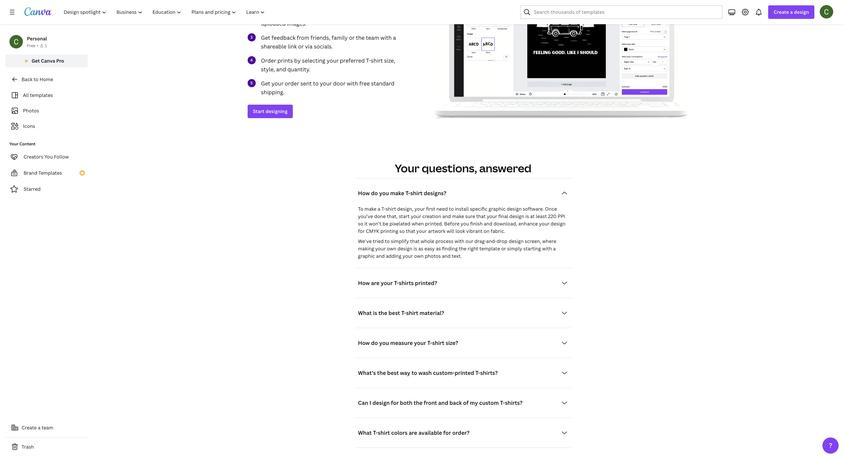 Task type: describe. For each thing, give the bounding box(es) containing it.
2 as from the left
[[436, 246, 441, 252]]

it
[[364, 221, 368, 227]]

a inside dropdown button
[[790, 9, 793, 15]]

for inside what t-shirt colors are available for order? dropdown button
[[443, 430, 451, 437]]

creation
[[422, 213, 441, 220]]

graphic inside we've tried to simplify that whole process with our drag-and-drop design screen, where making your own design is as easy as finding the right template or simply starting with a graphic and adding your own photos and text.
[[358, 253, 375, 259]]

get for get your order sent to your door with free standard shipping.
[[261, 80, 270, 87]]

1 vertical spatial are
[[409, 430, 417, 437]]

first
[[426, 206, 435, 212]]

how do you make t-shirt designs? button
[[355, 187, 571, 200]]

brand
[[24, 170, 37, 176]]

or left via
[[298, 43, 304, 50]]

before
[[444, 221, 460, 227]]

with inside customize your design with graphics, text or your own uploaded images.
[[321, 11, 332, 18]]

to inside to make a t-shirt design, your first need to install specific graphic design software. once you've done that, start your creation and make sure that your final design is at least 220 ppi so it won't be pixelated when printed. before you finish and download, enhance your design for cmyk printing so that your artwork will look vibrant on fabric.
[[449, 206, 454, 212]]

text
[[358, 11, 369, 18]]

standard
[[371, 80, 394, 87]]

you for how do you make t-shirt designs?
[[379, 190, 389, 197]]

on
[[484, 228, 490, 234]]

the inside get feedback from friends, family or the team with a shareable link or via socials.
[[356, 34, 365, 41]]

link
[[288, 43, 297, 50]]

starred
[[24, 186, 41, 192]]

what's the best way to wash custom-printed t-shirts?
[[358, 370, 498, 377]]

designs?
[[424, 190, 446, 197]]

free •
[[27, 43, 38, 49]]

220
[[548, 213, 557, 220]]

you for how do you measure your t-shirt size?
[[379, 340, 389, 347]]

or right the family
[[349, 34, 355, 41]]

once
[[545, 206, 557, 212]]

printing
[[380, 228, 398, 234]]

for inside to make a t-shirt design, your first need to install specific graphic design software. once you've done that, start your creation and make sure that your final design is at least 220 ppi so it won't be pixelated when printed. before you finish and download, enhance your design for cmyk printing so that your artwork will look vibrant on fabric.
[[358, 228, 365, 234]]

home
[[40, 76, 53, 83]]

creators you follow link
[[5, 150, 88, 164]]

enhance
[[518, 221, 538, 227]]

socials.
[[314, 43, 333, 50]]

a inside to make a t-shirt design, your first need to install specific graphic design software. once you've done that, start your creation and make sure that your final design is at least 220 ppi so it won't be pixelated when printed. before you finish and download, enhance your design for cmyk printing so that your artwork will look vibrant on fabric.
[[378, 206, 380, 212]]

the right what's at the bottom of page
[[377, 370, 386, 377]]

is inside to make a t-shirt design, your first need to install specific graphic design software. once you've done that, start your creation and make sure that your final design is at least 220 ppi so it won't be pixelated when printed. before you finish and download, enhance your design for cmyk printing so that your artwork will look vibrant on fabric.
[[525, 213, 529, 220]]

drop
[[497, 238, 508, 245]]

create a design button
[[768, 5, 814, 19]]

a inside "button"
[[38, 425, 40, 431]]

make inside dropdown button
[[390, 190, 404, 197]]

shirt inside to make a t-shirt design, your first need to install specific graphic design software. once you've done that, start your creation and make sure that your final design is at least 220 ppi so it won't be pixelated when printed. before you finish and download, enhance your design for cmyk printing so that your artwork will look vibrant on fabric.
[[386, 206, 396, 212]]

personal
[[27, 35, 47, 42]]

shirts
[[399, 280, 414, 287]]

to right back
[[34, 76, 38, 83]]

measure
[[390, 340, 413, 347]]

how to design and order custom t-shirts image
[[434, 0, 690, 118]]

graphics,
[[334, 11, 357, 18]]

shirt inside order prints by selecting your preferred t-shirt size, style, and quantity.
[[371, 57, 383, 64]]

with down where
[[542, 246, 552, 252]]

with left our
[[455, 238, 464, 245]]

how do you measure your t-shirt size?
[[358, 340, 458, 347]]

icons link
[[9, 120, 84, 133]]

the right both
[[414, 400, 423, 407]]

1 as from the left
[[418, 246, 423, 252]]

how are your t-shirts printed? button
[[355, 277, 571, 290]]

printed
[[455, 370, 474, 377]]

1 horizontal spatial so
[[399, 228, 405, 234]]

create a design
[[774, 9, 809, 15]]

how do you measure your t-shirt size? button
[[355, 337, 571, 350]]

back to home link
[[5, 73, 88, 86]]

what for what is the best t-shirt material?
[[358, 310, 372, 317]]

graphic inside to make a t-shirt design, your first need to install specific graphic design software. once you've done that, start your creation and make sure that your final design is at least 220 ppi so it won't be pixelated when printed. before you finish and download, enhance your design for cmyk printing so that your artwork will look vibrant on fabric.
[[489, 206, 506, 212]]

starting
[[523, 246, 541, 252]]

vibrant
[[466, 228, 483, 234]]

screen,
[[525, 238, 541, 245]]

your for your questions, answered
[[395, 161, 420, 176]]

1 vertical spatial best
[[387, 370, 399, 377]]

images.
[[287, 20, 306, 27]]

Search search field
[[534, 6, 718, 19]]

t- inside dropdown button
[[406, 190, 410, 197]]

shirt left colors
[[378, 430, 390, 437]]

what's the best way to wash custom-printed t-shirts? button
[[355, 367, 571, 380]]

fabric.
[[491, 228, 505, 234]]

look
[[456, 228, 465, 234]]

our
[[466, 238, 473, 245]]

0 vertical spatial best
[[389, 310, 400, 317]]

​​can i design for both the front and back of my custom t-shirts? button
[[355, 397, 571, 410]]

won't
[[369, 221, 381, 227]]

your right text
[[377, 11, 389, 18]]

shirt inside dropdown button
[[410, 190, 423, 197]]

be
[[383, 221, 388, 227]]

sure
[[465, 213, 475, 220]]

you
[[44, 154, 53, 160]]

is inside what is the best t-shirt material? dropdown button
[[373, 310, 377, 317]]

2 vertical spatial own
[[414, 253, 424, 259]]

how for how do you measure your t-shirt size?
[[358, 340, 370, 347]]

do for make
[[371, 190, 378, 197]]

a inside get feedback from friends, family or the team with a shareable link or via socials.
[[393, 34, 396, 41]]

selecting
[[302, 57, 325, 64]]

way
[[400, 370, 410, 377]]

family
[[332, 34, 348, 41]]

your for your content
[[9, 141, 18, 147]]

size,
[[384, 57, 395, 64]]

and inside ​​can i design for both the front and back of my custom t-shirts? dropdown button
[[438, 400, 448, 407]]

and up on
[[484, 221, 492, 227]]

starred link
[[5, 183, 88, 196]]

create for create a team
[[22, 425, 37, 431]]

customize
[[261, 11, 288, 18]]

tried
[[373, 238, 384, 245]]

photos link
[[9, 104, 84, 117]]

how do you make t-shirt designs?
[[358, 190, 446, 197]]

get canva pro
[[32, 58, 64, 64]]

photos
[[425, 253, 441, 259]]

install
[[455, 206, 469, 212]]

all templates link
[[9, 89, 84, 102]]

own inside customize your design with graphics, text or your own uploaded images.
[[390, 11, 401, 18]]

trash
[[22, 444, 34, 451]]

top level navigation element
[[59, 5, 271, 19]]

is inside we've tried to simplify that whole process with our drag-and-drop design screen, where making your own design is as easy as finding the right template or simply starting with a graphic and adding your own photos and text.
[[414, 246, 417, 252]]

least
[[536, 213, 547, 220]]

preferred
[[340, 57, 365, 64]]

t- left colors
[[373, 430, 378, 437]]

your right adding
[[403, 253, 413, 259]]

finding
[[442, 246, 458, 252]]

design right final
[[509, 213, 524, 220]]

template
[[479, 246, 500, 252]]

start
[[399, 213, 410, 220]]

to inside we've tried to simplify that whole process with our drag-and-drop design screen, where making your own design is as easy as finding the right template or simply starting with a graphic and adding your own photos and text.
[[385, 238, 390, 245]]

t- down adding
[[394, 280, 399, 287]]

both
[[400, 400, 412, 407]]

t- left size?
[[427, 340, 432, 347]]

what for what t-shirt colors are available for order?
[[358, 430, 372, 437]]

back
[[450, 400, 462, 407]]

design down simplify
[[398, 246, 412, 252]]

your left first
[[415, 206, 425, 212]]

shipping.
[[261, 89, 285, 96]]



Task type: vqa. For each thing, say whether or not it's contained in the screenshot.
bottommost Get
yes



Task type: locate. For each thing, give the bounding box(es) containing it.
the up text.
[[459, 246, 467, 252]]

t- up done
[[381, 206, 386, 212]]

templates
[[38, 170, 62, 176]]

sent
[[300, 80, 312, 87]]

of
[[463, 400, 469, 407]]

get up shipping.
[[261, 80, 270, 87]]

0 vertical spatial shirts?
[[480, 370, 498, 377]]

so left it
[[358, 221, 363, 227]]

design up simply
[[509, 238, 524, 245]]

your up images.
[[290, 11, 301, 18]]

you inside to make a t-shirt design, your first need to install specific graphic design software. once you've done that, start your creation and make sure that your final design is at least 220 ppi so it won't be pixelated when printed. before you finish and download, enhance your design for cmyk printing so that your artwork will look vibrant on fabric.
[[461, 221, 469, 227]]

right
[[468, 246, 478, 252]]

are right colors
[[409, 430, 417, 437]]

that down specific
[[476, 213, 486, 220]]

0 horizontal spatial are
[[371, 280, 379, 287]]

your up 'when'
[[411, 213, 421, 220]]

simplify
[[391, 238, 409, 245]]

back to home
[[22, 76, 53, 83]]

your up shipping.
[[272, 80, 284, 87]]

we've
[[358, 238, 372, 245]]

own left photos
[[414, 253, 424, 259]]

will
[[447, 228, 454, 234]]

2 vertical spatial how
[[358, 340, 370, 347]]

best
[[389, 310, 400, 317], [387, 370, 399, 377]]

create for create a design
[[774, 9, 789, 15]]

brand templates link
[[5, 166, 88, 180]]

1 horizontal spatial create
[[774, 9, 789, 15]]

0 vertical spatial team
[[366, 34, 379, 41]]

create inside "button"
[[22, 425, 37, 431]]

0 horizontal spatial as
[[418, 246, 423, 252]]

t- right printed
[[475, 370, 480, 377]]

t-
[[366, 57, 371, 64], [406, 190, 410, 197], [381, 206, 386, 212], [394, 280, 399, 287], [401, 310, 406, 317], [427, 340, 432, 347], [475, 370, 480, 377], [500, 400, 505, 407], [373, 430, 378, 437]]

your down tried
[[375, 246, 386, 252]]

the right the family
[[356, 34, 365, 41]]

0 horizontal spatial is
[[373, 310, 377, 317]]

0 vertical spatial create
[[774, 9, 789, 15]]

0 vertical spatial that
[[476, 213, 486, 220]]

pixelated
[[390, 221, 410, 227]]

prints
[[278, 57, 293, 64]]

how for how do you make t-shirt designs?
[[358, 190, 370, 197]]

design up images.
[[303, 11, 320, 18]]

own up adding
[[387, 246, 396, 252]]

that inside we've tried to simplify that whole process with our drag-and-drop design screen, where making your own design is as easy as finding the right template or simply starting with a graphic and adding your own photos and text.
[[410, 238, 420, 245]]

creators
[[24, 154, 43, 160]]

you up look at right
[[461, 221, 469, 227]]

do inside dropdown button
[[371, 190, 378, 197]]

for down it
[[358, 228, 365, 234]]

the
[[356, 34, 365, 41], [459, 246, 467, 252], [378, 310, 387, 317], [377, 370, 386, 377], [414, 400, 423, 407]]

do for measure
[[371, 340, 378, 347]]

and down prints
[[276, 66, 286, 73]]

1 vertical spatial graphic
[[358, 253, 375, 259]]

2 horizontal spatial for
[[443, 430, 451, 437]]

2 vertical spatial you
[[379, 340, 389, 347]]

all templates
[[23, 92, 53, 98]]

0 horizontal spatial so
[[358, 221, 363, 227]]

to right need
[[449, 206, 454, 212]]

your inside order prints by selecting your preferred t-shirt size, style, and quantity.
[[327, 57, 339, 64]]

what
[[358, 310, 372, 317], [358, 430, 372, 437]]

via
[[305, 43, 313, 50]]

1 horizontal spatial team
[[366, 34, 379, 41]]

1 vertical spatial create
[[22, 425, 37, 431]]

making
[[358, 246, 374, 252]]

t- right "preferred"
[[366, 57, 371, 64]]

get inside button
[[32, 58, 40, 64]]

as left easy
[[418, 246, 423, 252]]

1 vertical spatial what
[[358, 430, 372, 437]]

how are your t-shirts printed?
[[358, 280, 437, 287]]

​​can i design for both the front and back of my custom t-shirts?
[[358, 400, 523, 407]]

2 what from the top
[[358, 430, 372, 437]]

with inside get feedback from friends, family or the team with a shareable link or via socials.
[[380, 34, 392, 41]]

how for how are your t-shirts printed?
[[358, 280, 370, 287]]

we've tried to simplify that whole process with our drag-and-drop design screen, where making your own design is as easy as finding the right template or simply starting with a graphic and adding your own photos and text.
[[358, 238, 556, 259]]

with left graphics,
[[321, 11, 332, 18]]

2 horizontal spatial is
[[525, 213, 529, 220]]

shirt left the size,
[[371, 57, 383, 64]]

best left way
[[387, 370, 399, 377]]

2 do from the top
[[371, 340, 378, 347]]

simply
[[507, 246, 522, 252]]

that down 'when'
[[406, 228, 415, 234]]

graphic down making
[[358, 253, 375, 259]]

do inside dropdown button
[[371, 340, 378, 347]]

0 horizontal spatial create
[[22, 425, 37, 431]]

0 vertical spatial is
[[525, 213, 529, 220]]

0 vertical spatial you
[[379, 190, 389, 197]]

0 vertical spatial so
[[358, 221, 363, 227]]

0 horizontal spatial graphic
[[358, 253, 375, 259]]

1 vertical spatial own
[[387, 246, 396, 252]]

with inside get your order sent to your door with free standard shipping.
[[347, 80, 358, 87]]

design down ppi
[[551, 221, 566, 227]]

with left free
[[347, 80, 358, 87]]

0 horizontal spatial make
[[365, 206, 377, 212]]

0 vertical spatial graphic
[[489, 206, 506, 212]]

0 vertical spatial own
[[390, 11, 401, 18]]

t- right custom
[[500, 400, 505, 407]]

or right text
[[370, 11, 375, 18]]

shirt up that,
[[386, 206, 396, 212]]

t- inside to make a t-shirt design, your first need to install specific graphic design software. once you've done that, start your creation and make sure that your final design is at least 220 ppi so it won't be pixelated when printed. before you finish and download, enhance your design for cmyk printing so that your artwork will look vibrant on fabric.
[[381, 206, 386, 212]]

or inside customize your design with graphics, text or your own uploaded images.
[[370, 11, 375, 18]]

t- inside order prints by selecting your preferred t-shirt size, style, and quantity.
[[366, 57, 371, 64]]

0 horizontal spatial shirts?
[[480, 370, 498, 377]]

best down 'how are your t-shirts printed?'
[[389, 310, 400, 317]]

with up the size,
[[380, 34, 392, 41]]

get left canva
[[32, 58, 40, 64]]

1 horizontal spatial as
[[436, 246, 441, 252]]

design inside customize your design with graphics, text or your own uploaded images.
[[303, 11, 320, 18]]

make down install
[[452, 213, 464, 220]]

when
[[412, 221, 424, 227]]

design up final
[[507, 206, 522, 212]]

1 how from the top
[[358, 190, 370, 197]]

None search field
[[520, 5, 723, 19]]

your down least
[[539, 221, 549, 227]]

you inside how do you make t-shirt designs? dropdown button
[[379, 190, 389, 197]]

get for get canva pro
[[32, 58, 40, 64]]

ppi
[[558, 213, 565, 220]]

t- left material?
[[401, 310, 406, 317]]

get up shareable
[[261, 34, 270, 41]]

free
[[359, 80, 370, 87]]

do left measure
[[371, 340, 378, 347]]

1 vertical spatial how
[[358, 280, 370, 287]]

uploaded
[[261, 20, 286, 27]]

2 vertical spatial is
[[373, 310, 377, 317]]

order?
[[452, 430, 470, 437]]

cmyk
[[366, 228, 379, 234]]

and down finding at the right of the page
[[442, 253, 451, 259]]

2 vertical spatial for
[[443, 430, 451, 437]]

your content
[[9, 141, 36, 147]]

customize your design with graphics, text or your own uploaded images.
[[261, 11, 401, 27]]

0 vertical spatial are
[[371, 280, 379, 287]]

do up done
[[371, 190, 378, 197]]

0 vertical spatial your
[[9, 141, 18, 147]]

1 vertical spatial do
[[371, 340, 378, 347]]

2 horizontal spatial make
[[452, 213, 464, 220]]

1 do from the top
[[371, 190, 378, 197]]

1 vertical spatial for
[[391, 400, 399, 407]]

order prints by selecting your preferred t-shirt size, style, and quantity.
[[261, 57, 395, 73]]

at
[[530, 213, 535, 220]]

shirts? right custom
[[505, 400, 523, 407]]

front
[[424, 400, 437, 407]]

shirts?
[[480, 370, 498, 377], [505, 400, 523, 407]]

1 horizontal spatial make
[[390, 190, 404, 197]]

start designing link
[[248, 105, 293, 118]]

adding
[[386, 253, 401, 259]]

0 vertical spatial get
[[261, 34, 270, 41]]

1 vertical spatial get
[[32, 58, 40, 64]]

1 vertical spatial that
[[406, 228, 415, 234]]

door
[[333, 80, 346, 87]]

2 vertical spatial make
[[452, 213, 464, 220]]

easy
[[424, 246, 435, 252]]

team inside get feedback from friends, family or the team with a shareable link or via socials.
[[366, 34, 379, 41]]

shirt left material?
[[406, 310, 418, 317]]

brand templates
[[24, 170, 62, 176]]

1 vertical spatial shirts?
[[505, 400, 523, 407]]

what inside what is the best t-shirt material? dropdown button
[[358, 310, 372, 317]]

team down text
[[366, 34, 379, 41]]

1 horizontal spatial shirts?
[[505, 400, 523, 407]]

get for get feedback from friends, family or the team with a shareable link or via socials.
[[261, 34, 270, 41]]

create a team
[[22, 425, 53, 431]]

you left measure
[[379, 340, 389, 347]]

create a team button
[[5, 422, 88, 435]]

for inside ​​can i design for both the front and back of my custom t-shirts? dropdown button
[[391, 400, 399, 407]]

1 vertical spatial make
[[365, 206, 377, 212]]

to right way
[[412, 370, 417, 377]]

make up design,
[[390, 190, 404, 197]]

t- up design,
[[406, 190, 410, 197]]

•
[[37, 43, 38, 49]]

canva
[[41, 58, 55, 64]]

final
[[498, 213, 508, 220]]

​​can
[[358, 400, 368, 407]]

1 horizontal spatial for
[[391, 400, 399, 407]]

your left content
[[9, 141, 18, 147]]

graphic up final
[[489, 206, 506, 212]]

get canva pro button
[[5, 55, 88, 67]]

1 vertical spatial so
[[399, 228, 405, 234]]

download,
[[494, 221, 517, 227]]

for
[[358, 228, 365, 234], [391, 400, 399, 407], [443, 430, 451, 437]]

my
[[470, 400, 478, 407]]

the inside we've tried to simplify that whole process with our drag-and-drop design screen, where making your own design is as easy as finding the right template or simply starting with a graphic and adding your own photos and text.
[[459, 246, 467, 252]]

christina overa image
[[820, 5, 833, 19]]

so down pixelated
[[399, 228, 405, 234]]

to right tried
[[385, 238, 390, 245]]

feedback
[[272, 34, 295, 41]]

1 horizontal spatial your
[[395, 161, 420, 176]]

0 horizontal spatial team
[[42, 425, 53, 431]]

0 vertical spatial do
[[371, 190, 378, 197]]

and left adding
[[376, 253, 385, 259]]

your down socials.
[[327, 57, 339, 64]]

to
[[358, 206, 363, 212]]

for left order?
[[443, 430, 451, 437]]

design,
[[397, 206, 413, 212]]

team up trash link
[[42, 425, 53, 431]]

get inside get your order sent to your door with free standard shipping.
[[261, 80, 270, 87]]

you inside how do you measure your t-shirt size? dropdown button
[[379, 340, 389, 347]]

0 horizontal spatial for
[[358, 228, 365, 234]]

1 vertical spatial your
[[395, 161, 420, 176]]

what inside what t-shirt colors are available for order? dropdown button
[[358, 430, 372, 437]]

shirts? right printed
[[480, 370, 498, 377]]

custom-
[[433, 370, 455, 377]]

the down 'how are your t-shirts printed?'
[[378, 310, 387, 317]]

2 vertical spatial that
[[410, 238, 420, 245]]

0 vertical spatial how
[[358, 190, 370, 197]]

get inside get feedback from friends, family or the team with a shareable link or via socials.
[[261, 34, 270, 41]]

material?
[[420, 310, 444, 317]]

artwork
[[428, 228, 445, 234]]

shareable
[[261, 43, 286, 50]]

design left christina overa icon
[[794, 9, 809, 15]]

that left whole at the bottom of the page
[[410, 238, 420, 245]]

1 vertical spatial is
[[414, 246, 417, 252]]

0 vertical spatial make
[[390, 190, 404, 197]]

your left shirts
[[381, 280, 393, 287]]

1 vertical spatial you
[[461, 221, 469, 227]]

how inside dropdown button
[[358, 190, 370, 197]]

0 vertical spatial for
[[358, 228, 365, 234]]

to inside get your order sent to your door with free standard shipping.
[[313, 80, 319, 87]]

and down need
[[442, 213, 451, 220]]

wash
[[418, 370, 432, 377]]

1 vertical spatial team
[[42, 425, 53, 431]]

colors
[[391, 430, 408, 437]]

printed?
[[415, 280, 437, 287]]

your
[[9, 141, 18, 147], [395, 161, 420, 176]]

you up done
[[379, 190, 389, 197]]

whole
[[421, 238, 434, 245]]

to right "sent"
[[313, 80, 319, 87]]

3 how from the top
[[358, 340, 370, 347]]

0 horizontal spatial your
[[9, 141, 18, 147]]

2 how from the top
[[358, 280, 370, 287]]

to inside dropdown button
[[412, 370, 417, 377]]

make
[[390, 190, 404, 197], [365, 206, 377, 212], [452, 213, 464, 220]]

1 what from the top
[[358, 310, 372, 317]]

your up how do you make t-shirt designs? at the top
[[395, 161, 420, 176]]

as right easy
[[436, 246, 441, 252]]

your left the door
[[320, 80, 332, 87]]

design right i
[[373, 400, 390, 407]]

shirt left size?
[[432, 340, 444, 347]]

are left shirts
[[371, 280, 379, 287]]

1 horizontal spatial are
[[409, 430, 417, 437]]

your left final
[[487, 213, 497, 220]]

your right measure
[[414, 340, 426, 347]]

your
[[290, 11, 301, 18], [377, 11, 389, 18], [327, 57, 339, 64], [272, 80, 284, 87], [320, 80, 332, 87], [415, 206, 425, 212], [411, 213, 421, 220], [487, 213, 497, 220], [539, 221, 549, 227], [416, 228, 427, 234], [375, 246, 386, 252], [403, 253, 413, 259], [381, 280, 393, 287], [414, 340, 426, 347]]

create inside dropdown button
[[774, 9, 789, 15]]

or inside we've tried to simplify that whole process with our drag-and-drop design screen, where making your own design is as easy as finding the right template or simply starting with a graphic and adding your own photos and text.
[[501, 246, 506, 252]]

or down 'drop'
[[501, 246, 506, 252]]

own right text
[[390, 11, 401, 18]]

and inside order prints by selecting your preferred t-shirt size, style, and quantity.
[[276, 66, 286, 73]]

1 horizontal spatial is
[[414, 246, 417, 252]]

what t-shirt colors are available for order?
[[358, 430, 470, 437]]

start
[[253, 108, 264, 115]]

your down 'when'
[[416, 228, 427, 234]]

for left both
[[391, 400, 399, 407]]

creators you follow
[[24, 154, 69, 160]]

all
[[23, 92, 29, 98]]

team inside "button"
[[42, 425, 53, 431]]

or
[[370, 11, 375, 18], [349, 34, 355, 41], [298, 43, 304, 50], [501, 246, 506, 252]]

a inside we've tried to simplify that whole process with our drag-and-drop design screen, where making your own design is as easy as finding the right template or simply starting with a graphic and adding your own photos and text.
[[553, 246, 556, 252]]

1
[[45, 43, 47, 49]]

photos
[[23, 107, 39, 114]]

make up you've
[[365, 206, 377, 212]]

2 vertical spatial get
[[261, 80, 270, 87]]

1 horizontal spatial graphic
[[489, 206, 506, 212]]

style,
[[261, 66, 275, 73]]

quantity.
[[287, 66, 310, 73]]

and left back
[[438, 400, 448, 407]]

shirt left designs?
[[410, 190, 423, 197]]

templates
[[30, 92, 53, 98]]

0 vertical spatial what
[[358, 310, 372, 317]]

to make a t-shirt design, your first need to install specific graphic design software. once you've done that, start your creation and make sure that your final design is at least 220 ppi so it won't be pixelated when printed. before you finish and download, enhance your design for cmyk printing so that your artwork will look vibrant on fabric.
[[358, 206, 566, 234]]



